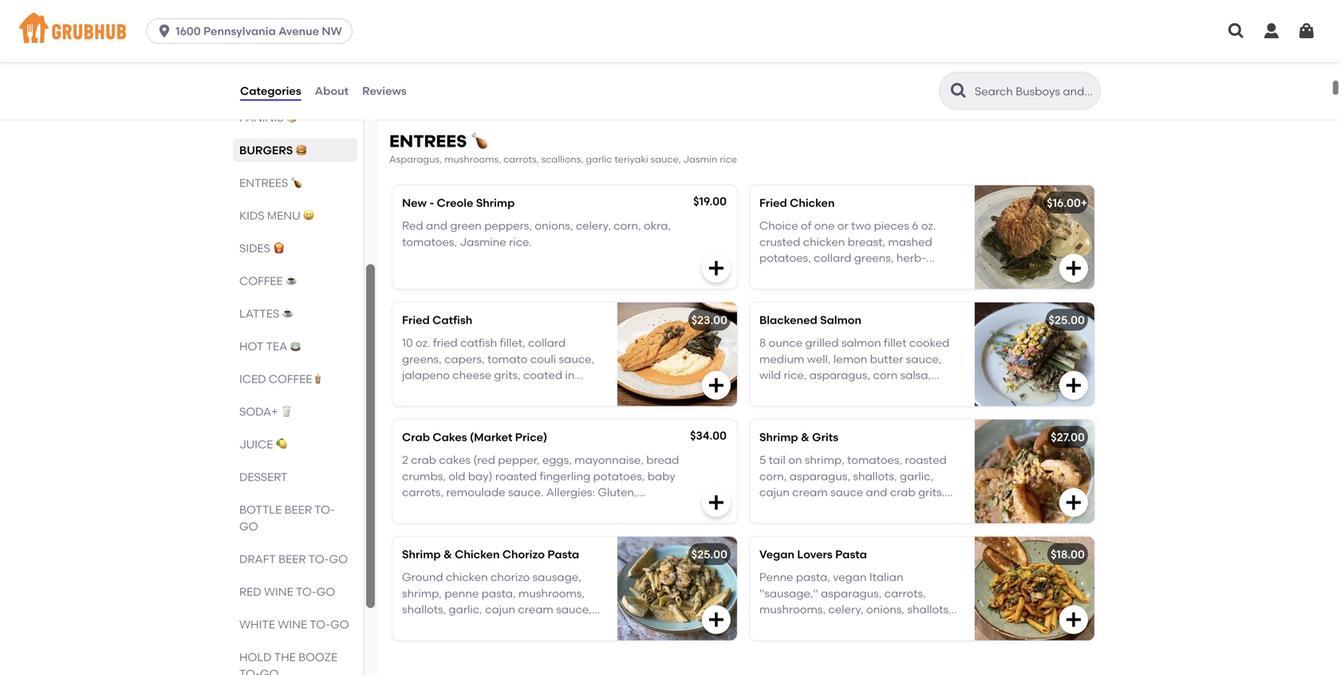 Task type: vqa. For each thing, say whether or not it's contained in the screenshot.
13 ratings
no



Task type: describe. For each thing, give the bounding box(es) containing it.
🍋
[[276, 438, 287, 452]]

without
[[441, 518, 481, 532]]

bay)
[[468, 470, 493, 483]]

baby
[[648, 470, 676, 483]]

jasmine
[[460, 235, 506, 249]]

crab inside the 5 tail on shrimp, tomatoes, roasted corn, asparagus, shallots, garlic, cajun cream sauce and crab grits. allergies: seafood, shellfish, dairy, tomato, onion (shallots) garlic.
[[890, 486, 916, 500]]

fried catfish
[[402, 314, 473, 327]]

shrimp for shrimp & grits
[[760, 431, 798, 445]]

price)
[[515, 431, 548, 445]]

$34.00
[[690, 429, 727, 443]]

0 vertical spatial shrimp
[[476, 196, 515, 210]]

svg image for fried catfish
[[707, 376, 726, 396]]

rice
[[720, 153, 737, 165]]

svg image inside 1600 pennsylvania avenue nw button
[[156, 23, 172, 39]]

garlic,
[[900, 470, 934, 483]]

green
[[450, 219, 482, 233]]

burgers 🍔
[[239, 144, 307, 157]]

iced
[[239, 373, 266, 386]]

lattes ☕️
[[239, 307, 293, 321]]

about button
[[314, 62, 350, 120]]

asparagus,
[[790, 470, 851, 483]]

kids
[[239, 209, 265, 223]]

5
[[760, 454, 766, 467]]

reviews
[[362, 84, 407, 98]]

☕️ for lattes ☕️
[[282, 307, 293, 321]]

2
[[402, 454, 408, 467]]

allergies: inside 2 crab cakes (red pepper, eggs, mayonnaise, bread crumbs, old bay) roasted fingerling potatoes, baby carrots, remoulade sauce.     allergies:  gluten, seafood (crab), shellfish (crab), onion.    can be served without sauce to be dairy-free.
[[546, 486, 595, 500]]

-
[[430, 196, 434, 210]]

& for chicken
[[444, 548, 452, 562]]

1 (crab), from the left
[[450, 502, 486, 516]]

sauce inside 2 crab cakes (red pepper, eggs, mayonnaise, bread crumbs, old bay) roasted fingerling potatoes, baby carrots, remoulade sauce.     allergies:  gluten, seafood (crab), shellfish (crab), onion.    can be served without sauce to be dairy-free.
[[484, 518, 517, 532]]

draft
[[239, 553, 276, 567]]

vegan burger image
[[975, 0, 1095, 98]]

entrees for entrees 🍗
[[239, 176, 288, 190]]

new - creole shrimp
[[402, 196, 515, 210]]

about
[[315, 84, 349, 98]]

blackened
[[760, 314, 818, 327]]

onions,
[[535, 219, 573, 233]]

nw
[[322, 24, 342, 38]]

shellfish
[[489, 502, 533, 516]]

mushrooms,
[[444, 153, 501, 165]]

$27.00
[[1051, 431, 1085, 445]]

paninis 🍞
[[239, 111, 297, 124]]

5 tail on shrimp, tomatoes, roasted corn, asparagus, shallots, garlic, cajun cream sauce and crab grits. allergies: seafood, shellfish, dairy, tomato, onion (shallots) garlic.
[[760, 454, 947, 532]]

hold the booze to-go
[[239, 651, 338, 676]]

lattes
[[239, 307, 279, 321]]

seafood,
[[811, 502, 860, 516]]

entrees for entrees 🍗 asparagus, mushrooms, carrots, scallions, garlic teriyaki sauce, jasmin rice
[[389, 131, 467, 151]]

gluten,
[[598, 486, 637, 500]]

white
[[239, 618, 275, 632]]

bread
[[647, 454, 679, 467]]

hold
[[239, 651, 272, 665]]

(shallots)
[[842, 518, 891, 532]]

0 vertical spatial be
[[638, 502, 652, 516]]

and inside the 5 tail on shrimp, tomatoes, roasted corn, asparagus, shallots, garlic, cajun cream sauce and crab grits. allergies: seafood, shellfish, dairy, tomato, onion (shallots) garlic.
[[866, 486, 888, 500]]

+
[[1081, 196, 1088, 210]]

sauce inside the 5 tail on shrimp, tomatoes, roasted corn, asparagus, shallots, garlic, cajun cream sauce and crab grits. allergies: seafood, shellfish, dairy, tomato, onion (shallots) garlic.
[[831, 486, 864, 500]]

sauce,
[[651, 153, 681, 165]]

tomatoes, inside the 5 tail on shrimp, tomatoes, roasted corn, asparagus, shallots, garlic, cajun cream sauce and crab grits. allergies: seafood, shellfish, dairy, tomato, onion (shallots) garlic.
[[847, 454, 903, 467]]

celery,
[[576, 219, 611, 233]]

dairy,
[[912, 502, 943, 516]]

booze
[[299, 651, 338, 665]]

$25.00 for blackened salmon
[[1049, 314, 1085, 327]]

fried for fried chicken
[[760, 196, 787, 210]]

reviews button
[[362, 62, 408, 120]]

svg image for vegan lovers pasta
[[1064, 611, 1084, 630]]

menu
[[267, 209, 301, 223]]

🍗 for entrees 🍗
[[291, 176, 302, 190]]

scallions,
[[541, 153, 584, 165]]

onion.
[[574, 502, 610, 516]]

to- for bottle beer to- go
[[314, 504, 335, 517]]

tea
[[266, 340, 287, 353]]

sides
[[239, 242, 270, 255]]

red
[[402, 219, 423, 233]]

shrimp,
[[805, 454, 845, 467]]

svg image for new - creole shrimp
[[707, 259, 726, 278]]

🍟
[[273, 242, 284, 255]]

chorizo
[[503, 548, 545, 562]]

coffee
[[239, 274, 283, 288]]

hot tea 🍵
[[239, 340, 301, 353]]

pennsylvania
[[203, 24, 276, 38]]

2 pasta from the left
[[836, 548, 867, 562]]

0 vertical spatial chicken
[[790, 196, 835, 210]]

new
[[402, 196, 427, 210]]

red
[[239, 586, 261, 599]]

shrimp for shrimp & chicken chorizo pasta
[[402, 548, 441, 562]]

teriyaki
[[615, 153, 648, 165]]

carrots, inside 2 crab cakes (red pepper, eggs, mayonnaise, bread crumbs, old bay) roasted fingerling potatoes, baby carrots, remoulade sauce.     allergies:  gluten, seafood (crab), shellfish (crab), onion.    can be served without sauce to be dairy-free.
[[402, 486, 444, 500]]

red wine to-go
[[239, 586, 335, 599]]

svg image for fried chicken
[[1064, 259, 1084, 278]]

wine for white
[[278, 618, 307, 632]]

$19.00
[[694, 195, 727, 208]]

coffee🧋
[[269, 373, 323, 386]]

go for draft beer to-go
[[329, 553, 348, 567]]

hot
[[239, 340, 264, 353]]

onion
[[807, 518, 839, 532]]

to- inside hold the booze to-go
[[239, 668, 260, 676]]

creole
[[437, 196, 473, 210]]

$16.00 +
[[1047, 196, 1088, 210]]

go for red wine to-go
[[317, 586, 335, 599]]

mayonnaise,
[[575, 454, 644, 467]]

1 pasta from the left
[[548, 548, 579, 562]]

to- for red wine to-go
[[296, 586, 317, 599]]

crab
[[402, 431, 430, 445]]

bottle beer to- go
[[239, 504, 335, 534]]

0 horizontal spatial chicken
[[455, 548, 500, 562]]



Task type: locate. For each thing, give the bounding box(es) containing it.
allergies: up tomato,
[[760, 502, 808, 516]]

kids menu 😀
[[239, 209, 314, 223]]

dessert
[[239, 471, 288, 484]]

sauce.
[[508, 486, 544, 500]]

1 vertical spatial entrees
[[239, 176, 288, 190]]

0 horizontal spatial roasted
[[495, 470, 537, 483]]

(market
[[470, 431, 513, 445]]

carrots, inside the entrees 🍗 asparagus, mushrooms, carrots, scallions, garlic teriyaki sauce, jasmin rice
[[504, 153, 539, 165]]

fried right $19.00 at the top of the page
[[760, 196, 787, 210]]

and
[[426, 219, 448, 233], [866, 486, 888, 500]]

cakes
[[439, 454, 471, 467]]

garlic.
[[894, 518, 929, 532]]

beer up red wine to-go
[[279, 553, 306, 567]]

0 horizontal spatial 🍗
[[291, 176, 302, 190]]

1 horizontal spatial crab
[[890, 486, 916, 500]]

categories button
[[239, 62, 302, 120]]

go for white wine to-go
[[330, 618, 349, 632]]

🍗 down 🍔
[[291, 176, 302, 190]]

svg image
[[1227, 22, 1246, 41], [156, 23, 172, 39], [707, 67, 726, 86], [1064, 67, 1084, 86], [1064, 376, 1084, 396], [707, 494, 726, 513], [1064, 494, 1084, 513]]

can
[[612, 502, 635, 516]]

0 vertical spatial corn,
[[614, 219, 641, 233]]

(crab), up dairy-
[[536, 502, 571, 516]]

corn, for asparagus,
[[760, 470, 787, 483]]

shrimp up tail
[[760, 431, 798, 445]]

soda+
[[239, 405, 278, 419]]

corn, up cajun
[[760, 470, 787, 483]]

tomato,
[[760, 518, 804, 532]]

fried catfish image
[[618, 303, 737, 407]]

😀
[[303, 209, 314, 223]]

fried left catfish
[[402, 314, 430, 327]]

2 (crab), from the left
[[536, 502, 571, 516]]

carrots, down crumbs,
[[402, 486, 444, 500]]

(crab), up 'without'
[[450, 502, 486, 516]]

crab down the garlic,
[[890, 486, 916, 500]]

beer inside bottle beer to- go
[[285, 504, 312, 517]]

go
[[239, 520, 258, 534], [329, 553, 348, 567], [317, 586, 335, 599], [330, 618, 349, 632], [260, 668, 279, 676]]

pepper,
[[498, 454, 540, 467]]

fried chicken image
[[975, 186, 1095, 289]]

to
[[520, 518, 531, 532]]

be right can
[[638, 502, 652, 516]]

☕️ right coffee
[[286, 274, 297, 288]]

0 horizontal spatial &
[[444, 548, 452, 562]]

roasted inside the 5 tail on shrimp, tomatoes, roasted corn, asparagus, shallots, garlic, cajun cream sauce and crab grits. allergies: seafood, shellfish, dairy, tomato, onion (shallots) garlic.
[[905, 454, 947, 467]]

1 vertical spatial ☕️
[[282, 307, 293, 321]]

cream
[[793, 486, 828, 500]]

$25.00 for shrimp & chicken chorizo pasta
[[692, 548, 728, 562]]

1 vertical spatial crab
[[890, 486, 916, 500]]

be right to
[[533, 518, 547, 532]]

☕️ right lattes at the top left of the page
[[282, 307, 293, 321]]

allergies: inside the 5 tail on shrimp, tomatoes, roasted corn, asparagus, shallots, garlic, cajun cream sauce and crab grits. allergies: seafood, shellfish, dairy, tomato, onion (shallots) garlic.
[[760, 502, 808, 516]]

& down 'without'
[[444, 548, 452, 562]]

0 vertical spatial carrots,
[[504, 153, 539, 165]]

seafood
[[402, 502, 448, 516]]

white wine to-go
[[239, 618, 349, 632]]

1 vertical spatial wine
[[278, 618, 307, 632]]

tomatoes, inside red and green peppers, onions, celery, corn, okra, tomatoes, jasmine rice.
[[402, 235, 457, 249]]

jasmin
[[684, 153, 718, 165]]

svg image for shrimp & chicken chorizo pasta
[[707, 611, 726, 630]]

vegan lovers pasta
[[760, 548, 867, 562]]

roasted
[[905, 454, 947, 467], [495, 470, 537, 483]]

red and green peppers, onions, celery, corn, okra, tomatoes, jasmine rice.
[[402, 219, 671, 249]]

0 vertical spatial sauce
[[831, 486, 864, 500]]

0 horizontal spatial entrees
[[239, 176, 288, 190]]

potatoes,
[[593, 470, 645, 483]]

shrimp & chicken chorizo pasta image
[[618, 538, 737, 641]]

sides 🍟
[[239, 242, 284, 255]]

entrees
[[389, 131, 467, 151], [239, 176, 288, 190]]

0 horizontal spatial carrots,
[[402, 486, 444, 500]]

soda+ 🥛
[[239, 405, 292, 419]]

lovers
[[797, 548, 833, 562]]

tail
[[769, 454, 786, 467]]

shrimp down the served
[[402, 548, 441, 562]]

wine right red
[[264, 586, 293, 599]]

1 horizontal spatial 🍗
[[471, 131, 488, 151]]

0 vertical spatial beer
[[285, 504, 312, 517]]

0 horizontal spatial (crab),
[[450, 502, 486, 516]]

0 vertical spatial crab
[[411, 454, 436, 467]]

0 vertical spatial entrees
[[389, 131, 467, 151]]

0 vertical spatial 🍗
[[471, 131, 488, 151]]

1 vertical spatial $25.00
[[692, 548, 728, 562]]

paninis
[[239, 111, 284, 124]]

grits.
[[918, 486, 945, 500]]

🍗 for entrees 🍗 asparagus, mushrooms, carrots, scallions, garlic teriyaki sauce, jasmin rice
[[471, 131, 488, 151]]

1 horizontal spatial be
[[638, 502, 652, 516]]

0 horizontal spatial fried
[[402, 314, 430, 327]]

1 horizontal spatial $25.00
[[1049, 314, 1085, 327]]

1 vertical spatial beer
[[279, 553, 306, 567]]

main navigation navigation
[[0, 0, 1341, 62]]

0 horizontal spatial shrimp
[[402, 548, 441, 562]]

juice 🍋
[[239, 438, 287, 452]]

1 horizontal spatial fried
[[760, 196, 787, 210]]

fingerling
[[540, 470, 591, 483]]

🥛
[[281, 405, 292, 419]]

fried for fried catfish
[[402, 314, 430, 327]]

to-
[[314, 504, 335, 517], [309, 553, 329, 567], [296, 586, 317, 599], [310, 618, 330, 632], [239, 668, 260, 676]]

entrees up "asparagus,"
[[389, 131, 467, 151]]

1600 pennsylvania avenue nw
[[176, 24, 342, 38]]

1 vertical spatial tomatoes,
[[847, 454, 903, 467]]

1 horizontal spatial corn,
[[760, 470, 787, 483]]

0 horizontal spatial sauce
[[484, 518, 517, 532]]

old
[[449, 470, 466, 483]]

0 vertical spatial wine
[[264, 586, 293, 599]]

cakes
[[433, 431, 467, 445]]

shrimp up peppers,
[[476, 196, 515, 210]]

wine for red
[[264, 586, 293, 599]]

entrees down the burgers
[[239, 176, 288, 190]]

on
[[789, 454, 802, 467]]

🍗 inside the entrees 🍗 asparagus, mushrooms, carrots, scallions, garlic teriyaki sauce, jasmin rice
[[471, 131, 488, 151]]

1 horizontal spatial (crab),
[[536, 502, 571, 516]]

0 horizontal spatial $25.00
[[692, 548, 728, 562]]

1 horizontal spatial sauce
[[831, 486, 864, 500]]

roasted inside 2 crab cakes (red pepper, eggs, mayonnaise, bread crumbs, old bay) roasted fingerling potatoes, baby carrots, remoulade sauce.     allergies:  gluten, seafood (crab), shellfish (crab), onion.    can be served without sauce to be dairy-free.
[[495, 470, 537, 483]]

0 vertical spatial ☕️
[[286, 274, 297, 288]]

roasted up the garlic,
[[905, 454, 947, 467]]

avenue
[[279, 24, 319, 38]]

0 vertical spatial and
[[426, 219, 448, 233]]

go up white wine to-go
[[317, 586, 335, 599]]

0 vertical spatial &
[[801, 431, 810, 445]]

1 vertical spatial and
[[866, 486, 888, 500]]

okra,
[[644, 219, 671, 233]]

go inside hold the booze to-go
[[260, 668, 279, 676]]

1 vertical spatial 🍗
[[291, 176, 302, 190]]

to- for white wine to-go
[[310, 618, 330, 632]]

0 vertical spatial roasted
[[905, 454, 947, 467]]

🍔
[[296, 144, 307, 157]]

shrimp & grits
[[760, 431, 839, 445]]

tomatoes, up shallots,
[[847, 454, 903, 467]]

0 horizontal spatial corn,
[[614, 219, 641, 233]]

allergies: down fingerling
[[546, 486, 595, 500]]

draft beer to-go
[[239, 553, 348, 567]]

crab inside 2 crab cakes (red pepper, eggs, mayonnaise, bread crumbs, old bay) roasted fingerling potatoes, baby carrots, remoulade sauce.     allergies:  gluten, seafood (crab), shellfish (crab), onion.    can be served without sauce to be dairy-free.
[[411, 454, 436, 467]]

to- up booze
[[310, 618, 330, 632]]

to- inside bottle beer to- go
[[314, 504, 335, 517]]

1 vertical spatial fried
[[402, 314, 430, 327]]

1 vertical spatial shrimp
[[760, 431, 798, 445]]

vegan lovers pasta image
[[975, 538, 1095, 641]]

and inside red and green peppers, onions, celery, corn, okra, tomatoes, jasmine rice.
[[426, 219, 448, 233]]

served
[[402, 518, 438, 532]]

0 vertical spatial allergies:
[[546, 486, 595, 500]]

to- down hold
[[239, 668, 260, 676]]

go up red wine to-go
[[329, 553, 348, 567]]

$16.00
[[1047, 196, 1081, 210]]

1 vertical spatial carrots,
[[402, 486, 444, 500]]

0 vertical spatial $25.00
[[1049, 314, 1085, 327]]

pasta down dairy-
[[548, 548, 579, 562]]

bottle
[[239, 504, 282, 517]]

corn, inside the 5 tail on shrimp, tomatoes, roasted corn, asparagus, shallots, garlic, cajun cream sauce and crab grits. allergies: seafood, shellfish, dairy, tomato, onion (shallots) garlic.
[[760, 470, 787, 483]]

go down bottle
[[239, 520, 258, 534]]

$23.00
[[692, 314, 728, 327]]

turkey burger* image
[[618, 0, 737, 98]]

and down shallots,
[[866, 486, 888, 500]]

pasta down (shallots)
[[836, 548, 867, 562]]

catfish
[[433, 314, 473, 327]]

carrots,
[[504, 153, 539, 165], [402, 486, 444, 500]]

1 horizontal spatial &
[[801, 431, 810, 445]]

to- up draft beer to-go
[[314, 504, 335, 517]]

(red
[[473, 454, 495, 467]]

crab cakes (market price)
[[402, 431, 548, 445]]

tomatoes, down the red
[[402, 235, 457, 249]]

beer for bottle
[[285, 504, 312, 517]]

go inside bottle beer to- go
[[239, 520, 258, 534]]

coffee ☕️
[[239, 274, 297, 288]]

svg image
[[1262, 22, 1282, 41], [1297, 22, 1317, 41], [707, 259, 726, 278], [1064, 259, 1084, 278], [707, 376, 726, 396], [707, 611, 726, 630], [1064, 611, 1084, 630]]

1 horizontal spatial pasta
[[836, 548, 867, 562]]

0 horizontal spatial and
[[426, 219, 448, 233]]

blackened salmon image
[[975, 303, 1095, 407]]

1 vertical spatial allergies:
[[760, 502, 808, 516]]

cajun
[[760, 486, 790, 500]]

☕️
[[286, 274, 297, 288], [282, 307, 293, 321]]

0 horizontal spatial be
[[533, 518, 547, 532]]

corn, inside red and green peppers, onions, celery, corn, okra, tomatoes, jasmine rice.
[[614, 219, 641, 233]]

entrees inside the entrees 🍗 asparagus, mushrooms, carrots, scallions, garlic teriyaki sauce, jasmin rice
[[389, 131, 467, 151]]

& left grits
[[801, 431, 810, 445]]

beer right bottle
[[285, 504, 312, 517]]

chicken
[[790, 196, 835, 210], [455, 548, 500, 562]]

go down hold
[[260, 668, 279, 676]]

2 crab cakes (red pepper, eggs, mayonnaise, bread crumbs, old bay) roasted fingerling potatoes, baby carrots, remoulade sauce.     allergies:  gluten, seafood (crab), shellfish (crab), onion.    can be served without sauce to be dairy-free.
[[402, 454, 679, 532]]

🍗 up the mushrooms, at the top left of page
[[471, 131, 488, 151]]

entrees 🍗 asparagus, mushrooms, carrots, scallions, garlic teriyaki sauce, jasmin rice
[[389, 131, 737, 165]]

asparagus,
[[389, 153, 442, 165]]

crab up crumbs,
[[411, 454, 436, 467]]

roasted down pepper,
[[495, 470, 537, 483]]

1600
[[176, 24, 201, 38]]

1 horizontal spatial shrimp
[[476, 196, 515, 210]]

1 horizontal spatial entrees
[[389, 131, 467, 151]]

allergies:
[[546, 486, 595, 500], [760, 502, 808, 516]]

1 horizontal spatial carrots,
[[504, 153, 539, 165]]

0 vertical spatial fried
[[760, 196, 787, 210]]

beer for draft
[[279, 553, 306, 567]]

2 vertical spatial shrimp
[[402, 548, 441, 562]]

1600 pennsylvania avenue nw button
[[146, 18, 359, 44]]

sauce down shellfish at the left bottom of the page
[[484, 518, 517, 532]]

1 vertical spatial &
[[444, 548, 452, 562]]

Search Busboys and Poets - 450 K search field
[[973, 84, 1096, 99]]

$25.00
[[1049, 314, 1085, 327], [692, 548, 728, 562]]

1 vertical spatial chicken
[[455, 548, 500, 562]]

entrees 🍗
[[239, 176, 302, 190]]

1 vertical spatial sauce
[[484, 518, 517, 532]]

to- up white wine to-go
[[296, 586, 317, 599]]

search icon image
[[950, 81, 969, 101]]

1 horizontal spatial chicken
[[790, 196, 835, 210]]

1 vertical spatial be
[[533, 518, 547, 532]]

☕️ for coffee ☕️
[[286, 274, 297, 288]]

vegan
[[760, 548, 795, 562]]

corn, for okra,
[[614, 219, 641, 233]]

1 vertical spatial corn,
[[760, 470, 787, 483]]

1 horizontal spatial roasted
[[905, 454, 947, 467]]

go for bottle beer to- go
[[239, 520, 258, 534]]

and down '-'
[[426, 219, 448, 233]]

sauce up seafood,
[[831, 486, 864, 500]]

shrimp & chicken chorizo pasta
[[402, 548, 579, 562]]

0 horizontal spatial pasta
[[548, 548, 579, 562]]

0 horizontal spatial crab
[[411, 454, 436, 467]]

juice
[[239, 438, 273, 452]]

& for grits
[[801, 431, 810, 445]]

1 horizontal spatial tomatoes,
[[847, 454, 903, 467]]

carrots, left scallions,
[[504, 153, 539, 165]]

🍞
[[286, 111, 297, 124]]

peppers,
[[485, 219, 532, 233]]

1 horizontal spatial allergies:
[[760, 502, 808, 516]]

remoulade
[[446, 486, 506, 500]]

sauce
[[831, 486, 864, 500], [484, 518, 517, 532]]

0 horizontal spatial tomatoes,
[[402, 235, 457, 249]]

2 horizontal spatial shrimp
[[760, 431, 798, 445]]

corn, left okra,
[[614, 219, 641, 233]]

1 horizontal spatial and
[[866, 486, 888, 500]]

pasta
[[548, 548, 579, 562], [836, 548, 867, 562]]

shrimp & grits image
[[975, 420, 1095, 524]]

wine down red wine to-go
[[278, 618, 307, 632]]

to- for draft beer to-go
[[309, 553, 329, 567]]

go up booze
[[330, 618, 349, 632]]

0 vertical spatial tomatoes,
[[402, 235, 457, 249]]

crumbs,
[[402, 470, 446, 483]]

to- up red wine to-go
[[309, 553, 329, 567]]

1 vertical spatial roasted
[[495, 470, 537, 483]]

0 horizontal spatial allergies:
[[546, 486, 595, 500]]



